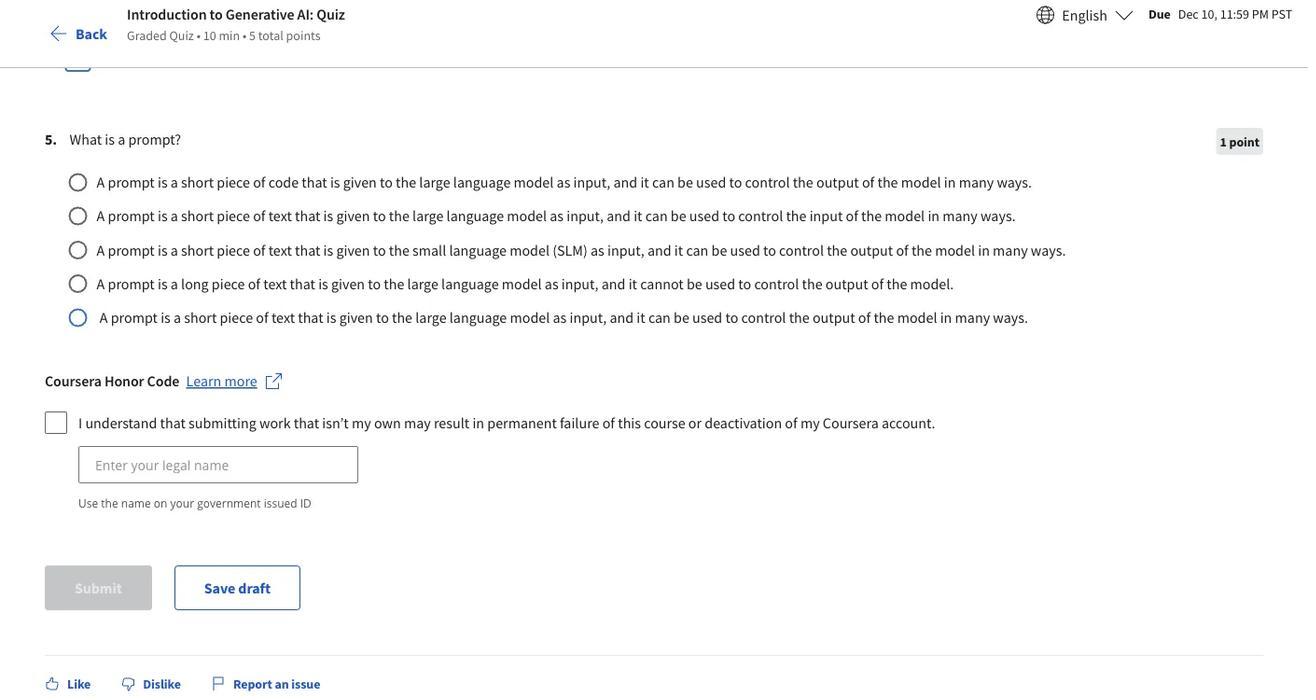 Task type: describe. For each thing, give the bounding box(es) containing it.
to
[[412, 412, 425, 428]]

more
[[224, 372, 257, 390]]

input, for a prompt is a short piece of code that is given to the large language model as input, and it can be used to control the output of the model in many ways.
[[573, 173, 611, 192]]

a for a prompt is a long piece of text that is given to the large language model as input, and it cannot be used to control the output of the model.
[[97, 274, 105, 293]]

ai: inside reading: introduction to generative ai: reading 10 min
[[289, 205, 303, 220]]

1 vertical spatial coursera
[[823, 413, 879, 432]]

generative for introduction to generative ai: quiz
[[678, 160, 862, 211]]

language for a prompt is a long piece of text that is given to the large language model as input, and it cannot be used to control the output of the model.
[[441, 274, 499, 293]]

code
[[268, 173, 299, 192]]

control for a prompt is a short piece of text that is given to the large language model as input, and it can be used to control the output of the model in many ways.
[[741, 308, 786, 327]]

code
[[147, 372, 179, 390]]

be for a prompt is a long piece of text that is given to the large language model as input, and it cannot be used to control the output of the model.
[[687, 274, 702, 293]]

as for a prompt is a short piece of text that is given to the large language model as input, and it can be used to control the input of the model in many ways.
[[550, 207, 564, 225]]

submitting
[[189, 413, 256, 432]]

language for a prompt is a short piece of text that is given to the small language model (slm) as input, and it can be used to control the output of the model in many ways.
[[449, 241, 507, 259]]

1 point
[[1220, 133, 1260, 150]]

this
[[618, 413, 641, 432]]

0 horizontal spatial pst
[[538, 309, 559, 326]]

many for a prompt is a short piece of code that is given to the large language model as input, and it can be used to control the output of the model in many ways.
[[959, 173, 994, 192]]

in for a prompt is a short piece of code that is given to the large language model as input, and it can be used to control the output of the model in many ways.
[[944, 173, 956, 192]]

min inside reading: introduction to generative ai: reading 10 min
[[113, 224, 133, 239]]

21
[[97, 173, 110, 189]]

prompt?
[[128, 130, 181, 148]]

1 horizontal spatial your
[[462, 279, 492, 298]]

name
[[121, 495, 151, 510]]

as for a prompt is a short piece of code that is given to the large language model as input, and it can be used to control the output of the model in many ways.
[[557, 173, 571, 192]]

piece for a prompt is a long piece of text that is given to the large language model as input, and it cannot be used to control the output of the model.
[[212, 274, 245, 293]]

ai: inside quiz: introduction to generative ai: quiz 10 min
[[270, 255, 283, 271]]

given for a prompt is a short piece of text that is given to the large language model as input, and it can be used to control the output of the model in many ways.
[[339, 308, 373, 327]]

that for a prompt is a short piece of text that is given to the small language model (slm) as input, and it can be used to control the output of the model in many ways.
[[295, 241, 320, 259]]

input
[[810, 207, 843, 225]]

submit your assignment
[[412, 279, 571, 298]]

short for a prompt is a short piece of text that is given to the large language model as input, and it can be used to control the output of the model in many ways.
[[184, 308, 217, 327]]

report an issue button
[[203, 667, 328, 697]]

a prompt is a short piece of text that is given to the large language model as input, and it can be used to control the input of the model in many ways.
[[97, 207, 1019, 225]]

11:59 inside tunnel vision dialog
[[1220, 5, 1250, 22]]

isn't
[[322, 413, 349, 432]]

a left "prompt?" at the left top
[[118, 130, 125, 148]]

short for a prompt is a short piece of code that is given to the large language model as input, and it can be used to control the output of the model in many ways.
[[181, 173, 214, 192]]

0 horizontal spatial pm
[[519, 309, 536, 326]]

used for a prompt is a short piece of code that is given to the large language model as input, and it can be used to control the output of the model in many ways.
[[696, 173, 726, 192]]

ai
[[246, 123, 259, 140]]

used for a prompt is a short piece of text that is given to the large language model as input, and it can be used to control the input of the model in many ways.
[[689, 207, 720, 225]]

80% or higher
[[464, 412, 540, 428]]

like button
[[37, 667, 98, 697]]

reading:
[[97, 205, 145, 220]]

coursera image
[[22, 15, 141, 45]]

a for a prompt is a short piece of code that is given to the large language model as input, and it can be used to control the output of the model in many ways.
[[171, 173, 178, 192]]

language for a prompt is a short piece of text that is given to the large language model as input, and it can be used to control the input of the model in many ways.
[[447, 207, 504, 225]]

points
[[286, 27, 321, 43]]

many for a prompt is a short piece of text that is given to the large language model as input, and it can be used to control the output of the model in many ways.
[[955, 308, 990, 327]]

input, for a prompt is a short piece of text that is given to the large language model as input, and it can be used to control the output of the model in many ways.
[[570, 308, 607, 327]]

1 my from the left
[[352, 413, 371, 432]]

a for a prompt is a short piece of code that is given to the large language model as input, and it can be used to control the output of the model in many ways.
[[97, 173, 105, 192]]

on
[[154, 495, 167, 510]]

given for a prompt is a long piece of text that is given to the large language model as input, and it cannot be used to control the output of the model.
[[331, 274, 365, 293]]

0 horizontal spatial dec
[[445, 309, 465, 326]]

ways. for a prompt is a short piece of code that is given to the large language model as input, and it can be used to control the output of the model in many ways.
[[997, 173, 1032, 192]]

80%
[[464, 412, 488, 428]]

dislike
[[143, 675, 181, 692]]

that for a prompt is a long piece of text that is given to the large language model as input, and it cannot be used to control the output of the model.
[[290, 274, 315, 293]]

given for a prompt is a short piece of text that is given to the small language model (slm) as input, and it can be used to control the output of the model in many ways.
[[336, 241, 370, 259]]

large for a prompt is a short piece of text that is given to the large language model as input, and it can be used to control the input of the model in many ways.
[[413, 207, 444, 225]]

ways. for a prompt is a short piece of text that is given to the large language model as input, and it can be used to control the output of the model in many ways.
[[993, 308, 1028, 327]]

in for a prompt is a short piece of text that is given to the large language model as input, and it can be used to control the output of the model in many ways.
[[940, 308, 952, 327]]

assignment
[[495, 279, 571, 298]]

be for a prompt is a short piece of code that is given to the large language model as input, and it can be used to control the output of the model in many ways.
[[678, 173, 693, 192]]

can for a prompt is a short piece of text that is given to the large language model as input, and it can be used to control the input of the model in many ways.
[[645, 207, 668, 225]]

due for due
[[412, 309, 434, 326]]

1 • from the left
[[197, 27, 201, 43]]

a prompt is a short piece of text that is given to the small language model (slm) as input, and it can be used to control the output of the model in many ways.
[[97, 241, 1069, 259]]

output for a prompt is a short piece of code that is given to the large language model as input, and it can be used to control the output of the model in many ways.
[[817, 173, 859, 192]]

a prompt is a short piece of code that is given to the large language model as input, and it can be used to control the output of the model in many ways.
[[97, 173, 1035, 192]]

output for a prompt is a short piece of text that is given to the large language model as input, and it can be used to control the output of the model in many ways.
[[813, 308, 855, 327]]

coursera honor code
[[45, 372, 179, 390]]

save
[[204, 578, 235, 597]]

.
[[53, 130, 57, 148]]

result
[[434, 413, 470, 432]]

used for a prompt is a long piece of text that is given to the large language model as input, and it cannot be used to control the output of the model.
[[705, 274, 735, 293]]

learn
[[186, 372, 221, 390]]

pass
[[428, 412, 453, 428]]

a for a prompt is a long piece of text that is given to the large language model as input, and it cannot be used to control the output of the model.
[[171, 274, 178, 293]]

own
[[374, 413, 401, 432]]

and for a prompt is a short piece of text that is given to the large language model as input, and it can be used to control the input of the model in many ways.
[[607, 207, 631, 225]]

2 completed image from the top
[[67, 206, 86, 225]]

piece for a prompt is a short piece of text that is given to the small language model (slm) as input, and it can be used to control the output of the model in many ways.
[[217, 241, 250, 259]]

output for a prompt is a long piece of text that is given to the large language model as input, and it cannot be used to control the output of the model.
[[826, 274, 868, 293]]

use the name on your government issued id
[[78, 495, 312, 510]]

english button
[[1029, 0, 1141, 45]]

course
[[644, 413, 686, 432]]

submit
[[412, 279, 459, 298]]

1 vertical spatial 10,
[[468, 309, 484, 326]]

a prompt is a short piece of text that is given to the large language model as input, and it can be used to control the output of the model in many ways.
[[97, 308, 1031, 327]]

short for a prompt is a short piece of text that is given to the small language model (slm) as input, and it can be used to control the output of the model in many ways.
[[181, 241, 214, 259]]

honor
[[104, 372, 144, 390]]

save draft
[[204, 578, 271, 597]]

i understand that submitting work that isn't my own may result in permanent failure of this course or deactivation of my coursera account.
[[78, 413, 936, 432]]

min inside quiz: introduction to generative ai: quiz 10 min
[[113, 274, 133, 289]]

it for a prompt is a short piece of text that is given to the large language model as input, and it can be used to control the input of the model in many ways.
[[634, 207, 642, 225]]

as for a prompt is a long piece of text that is given to the large language model as input, and it cannot be used to control the output of the model.
[[545, 274, 559, 293]]

report
[[233, 675, 272, 692]]

an
[[275, 675, 289, 692]]

and for a prompt is a long piece of text that is given to the large language model as input, and it cannot be used to control the output of the model.
[[602, 274, 626, 293]]

a for a prompt is a short piece of text that is given to the large language model as input, and it can be used to control the output of the model in many ways.
[[100, 308, 108, 327]]

id
[[300, 495, 312, 510]]

given for a prompt is a short piece of text that is given to the large language model as input, and it can be used to control the input of the model in many ways.
[[336, 207, 370, 225]]

save draft button
[[174, 565, 300, 610]]

0 horizontal spatial 11:59
[[487, 309, 516, 326]]

report an issue
[[233, 675, 320, 692]]

may
[[404, 413, 431, 432]]

back
[[76, 24, 107, 43]]

be for a prompt is a short piece of text that is given to the large language model as input, and it can be used to control the output of the model in many ways.
[[674, 308, 689, 327]]

text for a prompt is a short piece of text that is given to the large language model as input, and it can be used to control the input of the model in many ways.
[[268, 207, 292, 225]]

generative inside reading: introduction to generative ai: reading 10 min
[[229, 205, 287, 220]]

a prompt is a long piece of text that is given to the large language model as input, and it cannot be used to control the output of the model.
[[97, 274, 957, 293]]

a for a prompt is a short piece of text that is given to the large language model as input, and it can be used to control the input of the model in many ways.
[[171, 207, 178, 225]]

failure
[[560, 413, 600, 432]]

that for a prompt is a short piece of text that is given to the large language model as input, and it can be used to control the input of the model in many ways.
[[295, 207, 320, 225]]

reading: introduction to generative ai: reading 10 min
[[97, 205, 348, 239]]

prompt for a prompt is a long piece of text that is given to the large language model as input, and it cannot be used to control the output of the model.
[[108, 274, 155, 293]]

account.
[[882, 413, 936, 432]]

or inside tunnel vision dialog
[[689, 413, 702, 432]]

large for a prompt is a short piece of code that is given to the large language model as input, and it can be used to control the output of the model in many ways.
[[419, 173, 450, 192]]

to pass
[[412, 412, 453, 428]]

input, for a prompt is a short piece of text that is given to the large language model as input, and it can be used to control the input of the model in many ways.
[[567, 207, 604, 225]]

group containing 5
[[45, 128, 1264, 329]]

i
[[78, 413, 82, 432]]

5 .
[[45, 130, 57, 148]]

a for a prompt is a short piece of text that is given to the small language model (slm) as input, and it can be used to control the output of the model in many ways.
[[97, 241, 105, 259]]

what
[[70, 130, 102, 148]]

due for due dec 10, 11:59 pm pst
[[1149, 5, 1171, 22]]

21 min
[[97, 173, 133, 189]]

permanent
[[487, 413, 557, 432]]

a for a prompt is a short piece of text that is given to the large language model as input, and it can be used to control the input of the model in many ways.
[[97, 207, 105, 225]]



Task type: locate. For each thing, give the bounding box(es) containing it.
ai: right 'input'
[[870, 160, 913, 211]]

and for a prompt is a short piece of code that is given to the large language model as input, and it can be used to control the output of the model in many ways.
[[614, 173, 638, 192]]

completed image
[[67, 156, 86, 175], [67, 206, 86, 225]]

0 vertical spatial due
[[1149, 5, 1171, 22]]

1 vertical spatial 5
[[45, 130, 53, 148]]

prompt for a prompt is a short piece of text that is given to the large language model as input, and it can be used to control the input of the model in many ways.
[[108, 207, 155, 225]]

as for a prompt is a short piece of text that is given to the large language model as input, and it can be used to control the output of the model in many ways.
[[553, 308, 567, 327]]

point
[[1229, 133, 1260, 150]]

1
[[1220, 133, 1227, 150]]

a for a prompt is a short piece of text that is given to the large language model as input, and it can be used to control the output of the model in many ways.
[[174, 308, 181, 327]]

my right the deactivation
[[801, 413, 820, 432]]

10 inside introduction to generative ai: quiz graded quiz • 10 min • 5 total points
[[203, 27, 216, 43]]

0 vertical spatial dec
[[1178, 5, 1199, 22]]

ai: inside introduction to generative ai: quiz graded quiz • 10 min • 5 total points
[[297, 5, 314, 24]]

text right long
[[263, 274, 287, 293]]

• left total
[[243, 27, 247, 43]]

a down long
[[174, 308, 181, 327]]

ways. for a prompt is a short piece of text that is given to the large language model as input, and it can be used to control the input of the model in many ways.
[[981, 207, 1016, 225]]

introduction inside quiz: introduction to generative ai: quiz 10 min
[[128, 255, 193, 271]]

group containing a prompt is a short piece of code that is given to the large language model as input, and it can be used to control the output of the model in many ways.
[[67, 167, 1151, 329]]

introduction up graded on the left of page
[[127, 5, 207, 24]]

learn more
[[186, 372, 257, 390]]

coursera left "account."
[[823, 413, 879, 432]]

a right reading: in the left top of the page
[[171, 207, 178, 225]]

5 left what
[[45, 130, 53, 148]]

0 vertical spatial completed image
[[67, 156, 86, 175]]

quiz: introduction to generative ai: quiz 10 min
[[97, 255, 309, 289]]

0 vertical spatial pst
[[1272, 5, 1293, 22]]

ways.
[[997, 173, 1032, 192], [981, 207, 1016, 225], [1031, 241, 1066, 259], [993, 308, 1028, 327]]

1 horizontal spatial due
[[1149, 5, 1171, 22]]

issue
[[291, 675, 320, 692]]

dec inside tunnel vision dialog
[[1178, 5, 1199, 22]]

0 horizontal spatial coursera
[[45, 372, 102, 390]]

completed image inside 21 min link
[[67, 156, 86, 175]]

or right 80%
[[490, 412, 502, 428]]

as down assignment
[[553, 308, 567, 327]]

chat with us image
[[1256, 645, 1286, 675]]

your
[[462, 279, 492, 298], [170, 495, 194, 510]]

dec 10, 11:59 pm pst
[[445, 309, 559, 326]]

introduction for introduction to generative ai: quiz
[[412, 160, 626, 211]]

generative inside quiz: introduction to generative ai: quiz 10 min
[[210, 255, 267, 271]]

can for a prompt is a short piece of text that is given to the large language model as input, and it can be used to control the output of the model in many ways.
[[648, 308, 671, 327]]

5
[[249, 27, 256, 43], [45, 130, 53, 148]]

text up learn more link
[[271, 308, 295, 327]]

to inside introduction to generative ai: quiz graded quiz • 10 min • 5 total points
[[210, 5, 223, 24]]

a down "prompt?" at the left top
[[171, 173, 178, 192]]

short for a prompt is a short piece of text that is given to the large language model as input, and it can be used to control the input of the model in many ways.
[[181, 207, 214, 225]]

1 horizontal spatial coursera
[[823, 413, 879, 432]]

given for a prompt is a short piece of code that is given to the large language model as input, and it can be used to control the output of the model in many ways.
[[343, 173, 377, 192]]

• right graded on the left of page
[[197, 27, 201, 43]]

quiz
[[317, 5, 345, 24], [169, 27, 194, 43], [921, 160, 998, 211], [286, 255, 309, 271]]

input, down assignment
[[570, 308, 607, 327]]

as right (slm) at the top
[[591, 241, 605, 259]]

10 for quiz:
[[97, 274, 110, 289]]

many
[[959, 173, 994, 192], [943, 207, 978, 225], [993, 241, 1028, 259], [955, 308, 990, 327]]

long
[[181, 274, 209, 293]]

introduction
[[127, 5, 207, 24], [67, 123, 150, 140], [412, 160, 626, 211], [148, 205, 213, 220], [128, 255, 193, 271]]

0 horizontal spatial due
[[412, 309, 434, 326]]

1 vertical spatial dec
[[445, 309, 465, 326]]

1 horizontal spatial pst
[[1272, 5, 1293, 22]]

be for a prompt is a short piece of text that is given to the large language model as input, and it can be used to control the input of the model in many ways.
[[671, 207, 686, 225]]

10
[[203, 27, 216, 43], [97, 224, 110, 239], [97, 274, 110, 289]]

completed image left reading: in the left top of the page
[[67, 206, 86, 225]]

min down 'quiz:'
[[113, 274, 133, 289]]

5 inside introduction to generative ai: quiz graded quiz • 10 min • 5 total points
[[249, 27, 256, 43]]

given
[[343, 173, 377, 192], [336, 207, 370, 225], [336, 241, 370, 259], [331, 274, 365, 293], [339, 308, 373, 327]]

0 vertical spatial pm
[[1252, 5, 1269, 22]]

and for a prompt is a short piece of text that is given to the large language model as input, and it can be used to control the output of the model in many ways.
[[610, 308, 634, 327]]

min inside introduction to generative ai: quiz graded quiz • 10 min • 5 total points
[[219, 27, 240, 43]]

used for a prompt is a short piece of text that is given to the large language model as input, and it can be used to control the output of the model in many ways.
[[692, 308, 723, 327]]

your right on
[[170, 495, 194, 510]]

1 vertical spatial your
[[170, 495, 194, 510]]

text for a prompt is a short piece of text that is given to the small language model (slm) as input, and it can be used to control the output of the model in many ways.
[[268, 241, 292, 259]]

as
[[557, 173, 571, 192], [550, 207, 564, 225], [591, 241, 605, 259], [545, 274, 559, 293], [553, 308, 567, 327]]

control for a prompt is a short piece of text that is given to the large language model as input, and it can be used to control the input of the model in many ways.
[[738, 207, 783, 225]]

piece down quiz: introduction to generative ai: quiz 10 min
[[220, 308, 253, 327]]

10 down reading: in the left top of the page
[[97, 224, 110, 239]]

2 vertical spatial 10
[[97, 274, 110, 289]]

0 horizontal spatial my
[[352, 413, 371, 432]]

introduction inside reading: introduction to generative ai: reading 10 min
[[148, 205, 213, 220]]

quiz inside quiz: introduction to generative ai: quiz 10 min
[[286, 255, 309, 271]]

introduction down 21 min link
[[148, 205, 213, 220]]

completed image down what
[[67, 156, 86, 175]]

input, up a prompt is a short piece of text that is given to the large language model as input, and it can be used to control the input of the model in many ways. on the top of the page
[[573, 173, 611, 192]]

introduction for introduction to generative ai: quiz graded quiz • 10 min • 5 total points
[[127, 5, 207, 24]]

(slm)
[[553, 241, 588, 259]]

0 horizontal spatial or
[[490, 412, 502, 428]]

a
[[97, 173, 105, 192], [97, 207, 105, 225], [97, 241, 105, 259], [97, 274, 105, 293], [100, 308, 108, 327]]

your up dec 10, 11:59 pm pst
[[462, 279, 492, 298]]

10 inside quiz: introduction to generative ai: quiz 10 min
[[97, 274, 110, 289]]

min right 21
[[113, 173, 133, 189]]

2 • from the left
[[243, 27, 247, 43]]

introduction to generative ai
[[67, 123, 259, 140]]

0 horizontal spatial •
[[197, 27, 201, 43]]

piece for a prompt is a short piece of text that is given to the large language model as input, and it can be used to control the input of the model in many ways.
[[217, 207, 250, 225]]

it for a prompt is a short piece of text that is given to the large language model as input, and it can be used to control the output of the model in many ways.
[[637, 308, 645, 327]]

back button
[[45, 0, 112, 67]]

1 horizontal spatial or
[[689, 413, 702, 432]]

0 horizontal spatial 10,
[[468, 309, 484, 326]]

text down reading: introduction to generative ai: reading 10 min
[[268, 241, 292, 259]]

0 horizontal spatial your
[[170, 495, 194, 510]]

the
[[396, 173, 416, 192], [793, 173, 814, 192], [878, 173, 898, 192], [389, 207, 410, 225], [786, 207, 807, 225], [861, 207, 882, 225], [389, 241, 410, 259], [827, 241, 848, 259], [912, 241, 932, 259], [384, 274, 404, 293], [802, 274, 823, 293], [887, 274, 907, 293], [392, 308, 413, 327], [789, 308, 810, 327], [874, 308, 894, 327], [101, 495, 118, 510]]

language for a prompt is a short piece of code that is given to the large language model as input, and it can be used to control the output of the model in many ways.
[[453, 173, 511, 192]]

1 horizontal spatial dec
[[1178, 5, 1199, 22]]

pst
[[1272, 5, 1293, 22], [538, 309, 559, 326]]

to inside dropdown button
[[153, 123, 167, 140]]

1 vertical spatial 10
[[97, 224, 110, 239]]

introduction up (slm) at the top
[[412, 160, 626, 211]]

0 vertical spatial your
[[462, 279, 492, 298]]

what is a prompt?
[[70, 130, 181, 148]]

language
[[453, 173, 511, 192], [447, 207, 504, 225], [449, 241, 507, 259], [441, 274, 499, 293], [450, 308, 507, 327]]

text for a prompt is a short piece of text that is given to the large language model as input, and it can be used to control the output of the model in many ways.
[[271, 308, 295, 327]]

dec
[[1178, 5, 1199, 22], [445, 309, 465, 326]]

introduction up 21
[[67, 123, 150, 140]]

piece up reading: introduction to generative ai: reading 10 min
[[217, 173, 250, 192]]

as up a prompt is a short piece of text that is given to the large language model as input, and it can be used to control the input of the model in many ways. on the top of the page
[[557, 173, 571, 192]]

show notifications image
[[1091, 23, 1114, 46]]

due right english at the right
[[1149, 5, 1171, 22]]

1 vertical spatial 11:59
[[487, 309, 516, 326]]

total
[[258, 27, 283, 43]]

language for a prompt is a short piece of text that is given to the large language model as input, and it can be used to control the output of the model in many ways.
[[450, 308, 507, 327]]

1 horizontal spatial my
[[801, 413, 820, 432]]

short down 21 min link
[[181, 207, 214, 225]]

input, down a prompt is a short piece of text that is given to the small language model (slm) as input, and it can be used to control the output of the model in many ways.
[[562, 274, 599, 293]]

quiz:
[[97, 255, 125, 271]]

introduction for introduction to generative ai
[[67, 123, 150, 140]]

piece for a prompt is a short piece of code that is given to the large language model as input, and it can be used to control the output of the model in many ways.
[[217, 173, 250, 192]]

that for a prompt is a short piece of text that is given to the large language model as input, and it can be used to control the output of the model in many ways.
[[298, 308, 323, 327]]

2 my from the left
[[801, 413, 820, 432]]

a down reading: introduction to generative ai: reading 10 min
[[171, 241, 178, 259]]

deactivation
[[705, 413, 782, 432]]

input, up a prompt is a short piece of text that is given to the small language model (slm) as input, and it can be used to control the output of the model in many ways.
[[567, 207, 604, 225]]

group
[[45, 128, 1264, 329], [67, 167, 1151, 329]]

understand
[[85, 413, 157, 432]]

pst inside tunnel vision dialog
[[1272, 5, 1293, 22]]

0 vertical spatial coursera
[[45, 372, 102, 390]]

in for a prompt is a short piece of text that is given to the large language model as input, and it can be used to control the input of the model in many ways.
[[928, 207, 940, 225]]

short down long
[[184, 308, 217, 327]]

min
[[219, 27, 240, 43], [113, 173, 133, 189], [113, 224, 133, 239], [113, 274, 133, 289]]

government
[[197, 495, 261, 510]]

0 vertical spatial 10,
[[1201, 5, 1218, 22]]

10, inside tunnel vision dialog
[[1201, 5, 1218, 22]]

min left total
[[219, 27, 240, 43]]

control
[[745, 173, 790, 192], [738, 207, 783, 225], [779, 241, 824, 259], [754, 274, 799, 293], [741, 308, 786, 327]]

10 for reading:
[[97, 224, 110, 239]]

a left long
[[171, 274, 178, 293]]

due dec 10, 11:59 pm pst
[[1149, 5, 1293, 22]]

higher
[[505, 412, 540, 428]]

introduction inside introduction to generative ai: quiz graded quiz • 10 min • 5 total points
[[127, 5, 207, 24]]

can for a prompt is a short piece of code that is given to the large language model as input, and it can be used to control the output of the model in many ways.
[[652, 173, 675, 192]]

pm inside tunnel vision dialog
[[1252, 5, 1269, 22]]

Enter your legal name field
[[78, 446, 358, 483]]

1 vertical spatial completed image
[[67, 206, 86, 225]]

introduction to generative ai button
[[67, 122, 360, 141]]

10 inside reading: introduction to generative ai: reading 10 min
[[97, 224, 110, 239]]

piece down reading: introduction to generative ai: reading 10 min
[[217, 241, 250, 259]]

small
[[413, 241, 446, 259]]

or right course
[[689, 413, 702, 432]]

as up the a prompt is a short piece of text that is given to the large language model as input, and it can be used to control the output of the model in many ways. on the top
[[545, 274, 559, 293]]

introduction up long
[[128, 255, 193, 271]]

text for a prompt is a long piece of text that is given to the large language model as input, and it cannot be used to control the output of the model.
[[263, 274, 287, 293]]

ai: down reading: introduction to generative ai: reading 10 min
[[270, 255, 283, 271]]

0 horizontal spatial 5
[[45, 130, 53, 148]]

reading
[[306, 205, 348, 220]]

that for a prompt is a short piece of code that is given to the large language model as input, and it can be used to control the output of the model in many ways.
[[302, 173, 327, 192]]

dislike button
[[113, 667, 188, 697]]

generative for introduction to generative ai: quiz graded quiz • 10 min • 5 total points
[[226, 5, 294, 24]]

that
[[302, 173, 327, 192], [295, 207, 320, 225], [295, 241, 320, 259], [290, 274, 315, 293], [298, 308, 323, 327], [160, 413, 186, 432], [294, 413, 319, 432]]

short up reading: introduction to generative ai: reading 10 min
[[181, 173, 214, 192]]

generative inside introduction to generative ai: quiz graded quiz • 10 min • 5 total points
[[226, 5, 294, 24]]

21 min link
[[45, 147, 382, 197]]

dialog
[[0, 0, 1308, 697]]

dialog containing introduction to generative ai: quiz
[[0, 0, 1308, 697]]

10 left total
[[203, 27, 216, 43]]

0 vertical spatial 11:59
[[1220, 5, 1250, 22]]

in
[[944, 173, 956, 192], [928, 207, 940, 225], [978, 241, 990, 259], [940, 308, 952, 327], [473, 413, 484, 432]]

introduction inside introduction to generative ai dropdown button
[[67, 123, 150, 140]]

to
[[210, 5, 223, 24], [153, 123, 167, 140], [634, 160, 670, 211], [380, 173, 393, 192], [729, 173, 742, 192], [216, 205, 227, 220], [373, 207, 386, 225], [723, 207, 735, 225], [373, 241, 386, 259], [763, 241, 776, 259], [196, 255, 207, 271], [368, 274, 381, 293], [738, 274, 751, 293], [376, 308, 389, 327], [726, 308, 738, 327]]

model.
[[910, 274, 954, 293]]

1 horizontal spatial pm
[[1252, 5, 1269, 22]]

large for a prompt is a long piece of text that is given to the large language model as input, and it cannot be used to control the output of the model.
[[407, 274, 439, 293]]

learn more link
[[186, 372, 283, 395]]

text down code
[[268, 207, 292, 225]]

input, up cannot
[[608, 241, 645, 259]]

prompt for a prompt is a short piece of text that is given to the large language model as input, and it can be used to control the output of the model in many ways.
[[111, 308, 158, 327]]

large for a prompt is a short piece of text that is given to the large language model as input, and it can be used to control the output of the model in many ways.
[[416, 308, 447, 327]]

due inside tunnel vision dialog
[[1149, 5, 1171, 22]]

generative for introduction to generative ai
[[170, 123, 242, 140]]

be
[[678, 173, 693, 192], [671, 207, 686, 225], [712, 241, 727, 259], [687, 274, 702, 293], [674, 308, 689, 327]]

to inside reading: introduction to generative ai: reading 10 min
[[216, 205, 227, 220]]

cannot
[[640, 274, 684, 293]]

1 vertical spatial pst
[[538, 309, 559, 326]]

prompt for a prompt is a short piece of text that is given to the small language model (slm) as input, and it can be used to control the output of the model in many ways.
[[108, 241, 155, 259]]

1 vertical spatial pm
[[519, 309, 536, 326]]

short up long
[[181, 241, 214, 259]]

control for a prompt is a long piece of text that is given to the large language model as input, and it cannot be used to control the output of the model.
[[754, 274, 799, 293]]

ai:
[[297, 5, 314, 24], [870, 160, 913, 211], [289, 205, 303, 220], [270, 255, 283, 271]]

ai: left reading
[[289, 205, 303, 220]]

1 vertical spatial due
[[412, 309, 434, 326]]

a for a prompt is a short piece of text that is given to the small language model (slm) as input, and it can be used to control the output of the model in many ways.
[[171, 241, 178, 259]]

1 horizontal spatial 11:59
[[1220, 5, 1250, 22]]

introduction to generative ai: quiz
[[412, 160, 998, 211]]

work
[[259, 413, 291, 432]]

my right isn't
[[352, 413, 371, 432]]

piece for a prompt is a short piece of text that is given to the large language model as input, and it can be used to control the output of the model in many ways.
[[220, 308, 253, 327]]

generative
[[226, 5, 294, 24], [170, 123, 242, 140], [678, 160, 862, 211], [229, 205, 287, 220], [210, 255, 267, 271]]

to inside quiz: introduction to generative ai: quiz 10 min
[[196, 255, 207, 271]]

generative inside dropdown button
[[170, 123, 242, 140]]

tunnel vision dialog
[[0, 0, 1308, 697]]

ai: up points in the top left of the page
[[297, 5, 314, 24]]

coursera up i
[[45, 372, 102, 390]]

0 vertical spatial 5
[[249, 27, 256, 43]]

use
[[78, 495, 98, 510]]

1 horizontal spatial 5
[[249, 27, 256, 43]]

10 down 'quiz:'
[[97, 274, 110, 289]]

1 horizontal spatial 10,
[[1201, 5, 1218, 22]]

due
[[1149, 5, 1171, 22], [412, 309, 434, 326]]

due down submit at top
[[412, 309, 434, 326]]

issued
[[264, 495, 297, 510]]

Search in course text field
[[163, 11, 443, 45]]

and
[[614, 173, 638, 192], [607, 207, 631, 225], [648, 241, 672, 259], [602, 274, 626, 293], [610, 308, 634, 327]]

input, for a prompt is a long piece of text that is given to the large language model as input, and it cannot be used to control the output of the model.
[[562, 274, 599, 293]]

of
[[253, 173, 265, 192], [862, 173, 875, 192], [253, 207, 265, 225], [846, 207, 858, 225], [253, 241, 265, 259], [896, 241, 909, 259], [248, 274, 260, 293], [871, 274, 884, 293], [256, 308, 268, 327], [858, 308, 871, 327], [603, 413, 615, 432], [785, 413, 798, 432]]

short
[[181, 173, 214, 192], [181, 207, 214, 225], [181, 241, 214, 259], [184, 308, 217, 327]]

draft
[[238, 578, 271, 597]]

min down reading: in the left top of the page
[[113, 224, 133, 239]]

used
[[696, 173, 726, 192], [689, 207, 720, 225], [730, 241, 760, 259], [705, 274, 735, 293], [692, 308, 723, 327]]

english
[[1062, 6, 1108, 24]]

1 completed image from the top
[[67, 156, 86, 175]]

large
[[419, 173, 450, 192], [413, 207, 444, 225], [407, 274, 439, 293], [416, 308, 447, 327]]

graded
[[127, 27, 167, 43]]

your inside tunnel vision dialog
[[170, 495, 194, 510]]

it for a prompt is a long piece of text that is given to the large language model as input, and it cannot be used to control the output of the model.
[[629, 274, 637, 293]]

many for a prompt is a short piece of text that is given to the large language model as input, and it can be used to control the input of the model in many ways.
[[943, 207, 978, 225]]

0 vertical spatial 10
[[203, 27, 216, 43]]

5 left total
[[249, 27, 256, 43]]

prompt for a prompt is a short piece of code that is given to the large language model as input, and it can be used to control the output of the model in many ways.
[[108, 173, 155, 192]]

coursera
[[45, 372, 102, 390], [823, 413, 879, 432]]

it for a prompt is a short piece of code that is given to the large language model as input, and it can be used to control the output of the model in many ways.
[[641, 173, 649, 192]]

piece down 21 min link
[[217, 207, 250, 225]]

piece right long
[[212, 274, 245, 293]]

like
[[67, 675, 91, 692]]

introduction to generative ai: quiz graded quiz • 10 min • 5 total points
[[127, 5, 345, 43]]

can
[[652, 173, 675, 192], [645, 207, 668, 225], [686, 241, 709, 259], [648, 308, 671, 327]]

a
[[118, 130, 125, 148], [171, 173, 178, 192], [171, 207, 178, 225], [171, 241, 178, 259], [171, 274, 178, 293], [174, 308, 181, 327]]

as down 'a prompt is a short piece of code that is given to the large language model as input, and it can be used to control the output of the model in many ways.'
[[550, 207, 564, 225]]

my
[[352, 413, 371, 432], [801, 413, 820, 432]]

1 horizontal spatial •
[[243, 27, 247, 43]]

control for a prompt is a short piece of code that is given to the large language model as input, and it can be used to control the output of the model in many ways.
[[745, 173, 790, 192]]



Task type: vqa. For each thing, say whether or not it's contained in the screenshot.
consent
no



